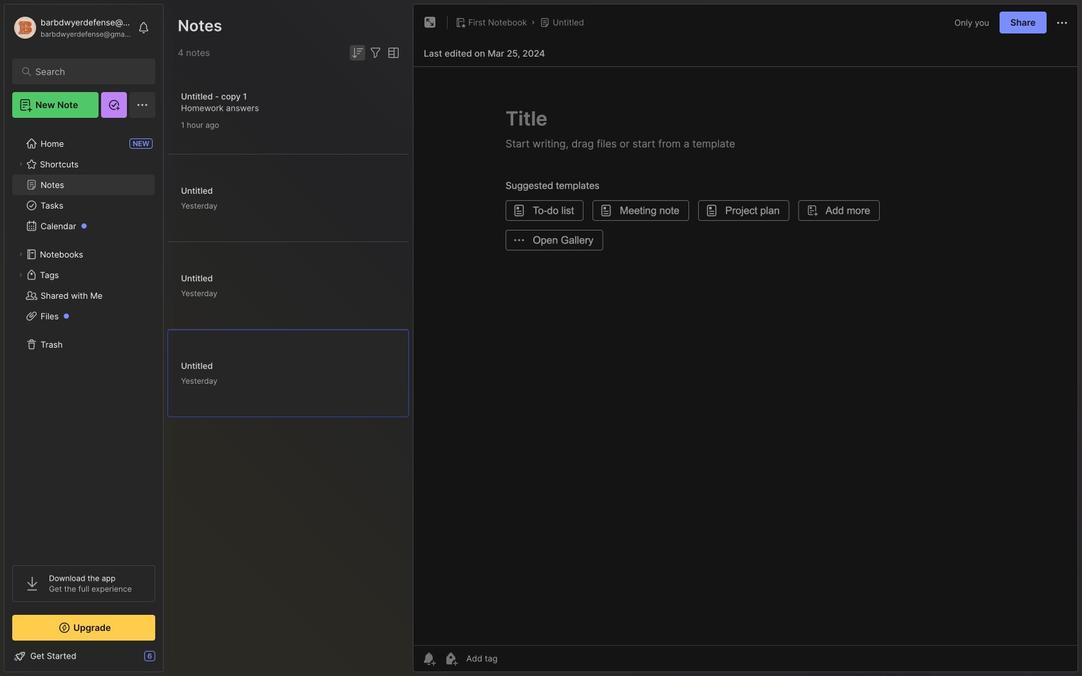 Task type: vqa. For each thing, say whether or not it's contained in the screenshot.
The Add Tag field
yes



Task type: locate. For each thing, give the bounding box(es) containing it.
None search field
[[35, 64, 138, 79]]

tree inside main element
[[5, 126, 163, 554]]

Sort options field
[[350, 45, 366, 61]]

more actions image
[[1055, 15, 1071, 31]]

click to collapse image
[[163, 653, 172, 668]]

Help and Learning task checklist field
[[5, 647, 163, 667]]

tree
[[5, 126, 163, 554]]

Account field
[[12, 15, 132, 41]]

Add tag field
[[465, 654, 562, 665]]

View options field
[[384, 45, 402, 61]]

none search field inside main element
[[35, 64, 138, 79]]

Search text field
[[35, 66, 138, 78]]



Task type: describe. For each thing, give the bounding box(es) containing it.
expand tags image
[[17, 271, 24, 279]]

expand notebooks image
[[17, 251, 24, 258]]

expand note image
[[423, 15, 438, 30]]

add a reminder image
[[422, 652, 437, 667]]

note window element
[[413, 4, 1079, 676]]

main element
[[0, 0, 168, 677]]

More actions field
[[1055, 14, 1071, 31]]

add tag image
[[444, 652, 459, 667]]

Note Editor text field
[[414, 66, 1078, 646]]

Add filters field
[[368, 45, 384, 61]]

add filters image
[[368, 45, 384, 61]]



